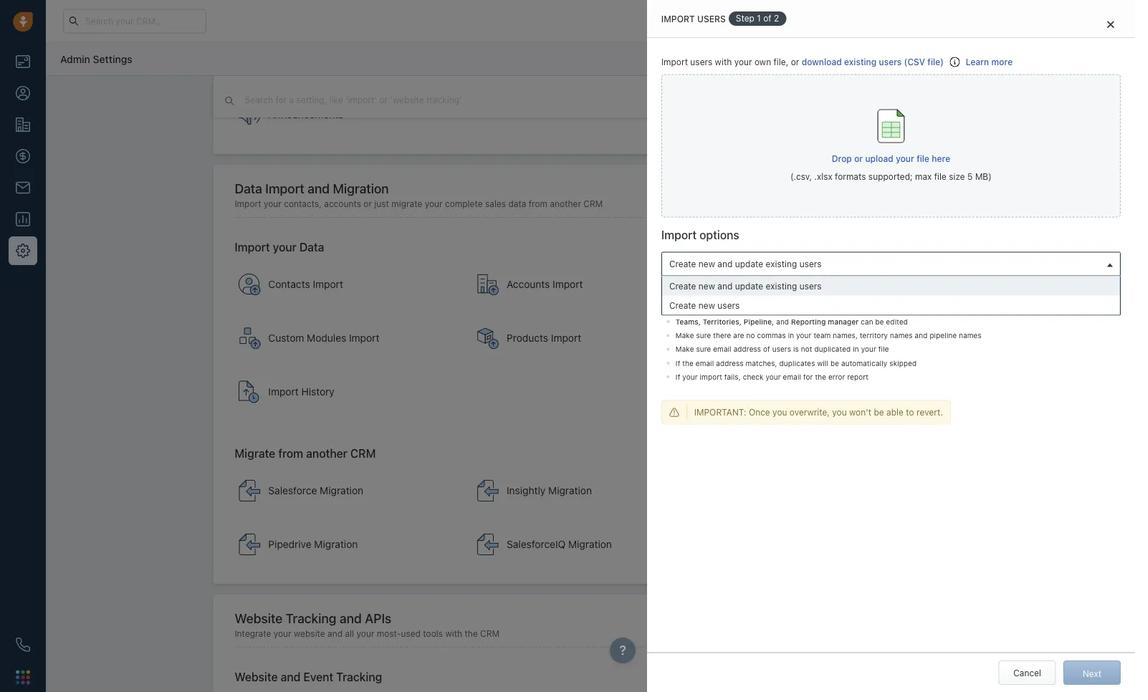 Task type: vqa. For each thing, say whether or not it's contained in the screenshot.
"data" on the left top of the page
yes



Task type: describe. For each thing, give the bounding box(es) containing it.
tools
[[423, 629, 443, 639]]

5
[[968, 172, 973, 182]]

be right the will
[[831, 359, 839, 367]]

bring all your sales data from salesforceiq using a zip file image
[[477, 533, 500, 556]]

your
[[743, 16, 761, 25]]

(.csv, .xlsx formats supported; max file size 5 mb)
[[791, 172, 992, 182]]

your right migrate
[[425, 199, 443, 209]]

import up cannot
[[774, 279, 804, 291]]

users inside dropdown button
[[800, 259, 822, 269]]

salesforceiq migration
[[507, 539, 612, 551]]

import up import your data
[[235, 199, 261, 209]]

and inside dropdown button
[[718, 259, 733, 269]]

21
[[809, 16, 818, 25]]

pipedrive migration
[[268, 539, 358, 551]]

number,
[[1008, 304, 1037, 312]]

download
[[802, 57, 842, 67]]

migrate
[[235, 447, 275, 461]]

if for if your import fails, check your email for the error report
[[676, 373, 680, 381]]

history
[[301, 386, 335, 398]]

admin settings
[[60, 53, 132, 65]]

import options dialog
[[647, 0, 1135, 692]]

or inside button
[[854, 153, 863, 163]]

import
[[700, 373, 722, 381]]

import up 'is'
[[775, 332, 805, 344]]

remember
[[661, 288, 706, 298]]

your left contacts,
[[264, 199, 282, 209]]

insightly migration
[[507, 485, 592, 497]]

there
[[713, 331, 731, 340]]

website
[[294, 629, 325, 639]]

2 you from the left
[[832, 407, 847, 417]]

close image
[[1107, 20, 1114, 28]]

email for sure
[[713, 345, 732, 353]]

step
[[736, 13, 755, 23]]

1 vertical spatial in
[[788, 331, 794, 340]]

learn more
[[966, 57, 1013, 67]]

teams,
[[676, 318, 701, 326]]

error
[[828, 373, 845, 381]]

here
[[932, 153, 950, 163]]

0 horizontal spatial crm
[[350, 447, 376, 461]]

file inside 'drop or upload your file here' button
[[917, 153, 930, 163]]

1 vertical spatial another
[[306, 447, 347, 461]]

phone image
[[16, 638, 30, 652]]

will
[[817, 359, 829, 367]]

and left pipeline
[[915, 331, 928, 340]]

users
[[745, 332, 772, 344]]

existing right download
[[844, 57, 877, 67]]

1 horizontal spatial or
[[791, 57, 799, 67]]

make sure email address of users is not duplicated in your file
[[676, 345, 889, 353]]

details
[[762, 304, 785, 312]]

users import
[[745, 332, 805, 344]]

with inside import options dialog
[[715, 57, 732, 67]]

users left (csv
[[879, 57, 902, 67]]

2 vertical spatial email
[[783, 373, 801, 381]]

can
[[861, 318, 873, 326]]

overwrite,
[[790, 407, 830, 417]]

custom
[[268, 332, 304, 344]]

deals import
[[745, 279, 804, 291]]

import history
[[268, 386, 335, 398]]

data
[[508, 199, 526, 209]]

0 horizontal spatial from
[[278, 447, 303, 461]]

apis
[[365, 611, 392, 626]]

and inside option
[[718, 281, 733, 291]]

migration for salesforceiq migration
[[568, 539, 612, 551]]

phone element
[[9, 631, 37, 659]]

download existing users (csv file) link
[[802, 57, 944, 67]]

cannot
[[788, 304, 811, 312]]

import up import your contacts using csv or xlsx files (sample csv available) icon
[[235, 241, 270, 254]]

duplicates
[[779, 359, 815, 367]]

supported;
[[869, 172, 913, 182]]

be up reporting
[[813, 304, 822, 312]]

announcements link
[[231, 90, 463, 140]]

new for create new users option
[[699, 300, 715, 310]]

fails,
[[724, 373, 741, 381]]

create new users option
[[662, 296, 1120, 315]]

salesforceiq
[[507, 539, 566, 551]]

drop or upload your file here
[[832, 153, 950, 163]]

and up all
[[340, 611, 362, 626]]

and left all
[[328, 629, 343, 639]]

0 vertical spatial the
[[683, 359, 694, 367]]

bring all your sales data from insightly using a zip file image
[[477, 480, 500, 503]]

accounts import
[[507, 279, 583, 291]]

revert.
[[917, 407, 943, 417]]

contacts,
[[284, 199, 322, 209]]

and inside data import and migration import your contacts, accounts or just migrate your complete sales data from another crm
[[308, 181, 330, 197]]

commas
[[757, 331, 786, 340]]

upload
[[865, 153, 894, 163]]

new for create new and update existing users option
[[699, 281, 715, 291]]

your up not
[[796, 331, 812, 340]]

be left able
[[874, 407, 884, 417]]

create new and update existing users option
[[662, 276, 1120, 296]]

contacts import
[[268, 279, 343, 291]]

pipeline
[[930, 331, 957, 340]]

step 1 of 2
[[736, 13, 779, 23]]

update inside dropdown button
[[735, 259, 763, 269]]

import inside import history link
[[268, 386, 299, 398]]

event
[[303, 671, 333, 684]]

address for of
[[734, 345, 761, 353]]

products import
[[507, 332, 581, 344]]

create new users
[[669, 300, 740, 310]]

website for tracking
[[235, 611, 283, 626]]

mobile
[[982, 304, 1006, 312]]

data import and migration import your contacts, accounts or just migrate your complete sales data from another crm
[[235, 181, 603, 209]]

salesforce
[[268, 485, 317, 497]]

create new and update existing users button
[[661, 252, 1121, 276]]

1 names from the left
[[890, 331, 913, 340]]

update inside option
[[735, 281, 763, 291]]

products
[[507, 332, 548, 344]]

migrate
[[392, 199, 422, 209]]

accounts
[[324, 199, 361, 209]]

is
[[793, 345, 799, 353]]

cancel
[[1014, 668, 1041, 678]]

create new and update existing users inside option
[[669, 281, 822, 291]]

sure for email
[[696, 345, 711, 353]]

bring all your sales data from pipedrive using a zip file image
[[238, 533, 261, 556]]

existing inside dropdown button
[[766, 259, 797, 269]]

file)
[[928, 57, 944, 67]]

announcements
[[268, 109, 343, 121]]

1 vertical spatial file
[[934, 172, 947, 182]]

users up cannot
[[800, 281, 822, 291]]

important: once you overwrite, you won't be able to revert.
[[694, 407, 943, 417]]

2 horizontal spatial in
[[853, 345, 859, 353]]

used
[[401, 629, 421, 639]]

import left step
[[661, 14, 695, 24]]

team
[[814, 331, 831, 340]]

territories,
[[703, 318, 742, 326]]

users up territories,
[[718, 300, 740, 310]]

updated:
[[824, 304, 855, 312]]

2 of from the top
[[763, 345, 770, 353]]

or inside data import and migration import your contacts, accounts or just migrate your complete sales data from another crm
[[364, 199, 372, 209]]

import your accounts using csv or xlsx files (sample csv available) image
[[477, 273, 500, 296]]

2 horizontal spatial the
[[815, 373, 826, 381]]

your trial ends in 21 days
[[743, 16, 837, 25]]

2 names from the left
[[959, 331, 982, 340]]

another inside data import and migration import your contacts, accounts or just migrate your complete sales data from another crm
[[550, 199, 581, 209]]

email for the
[[696, 359, 714, 367]]

matches,
[[746, 359, 777, 367]]

are
[[733, 331, 744, 340]]

reporting
[[791, 318, 826, 326]]

if for if the email address matches, duplicates will be automatically skipped
[[676, 359, 680, 367]]

crm inside data import and migration import your contacts, accounts or just migrate your complete sales data from another crm
[[584, 199, 603, 209]]



Task type: locate. For each thing, give the bounding box(es) containing it.
1 horizontal spatial another
[[550, 199, 581, 209]]

admin
[[60, 53, 90, 65]]

from right data
[[529, 199, 548, 209]]

0 vertical spatial from
[[529, 199, 548, 209]]

another right data
[[550, 199, 581, 209]]

make for make sure there are no commas in your team names, territory names and pipeline names
[[676, 331, 694, 340]]

sure for there
[[696, 331, 711, 340]]

website and event tracking
[[235, 671, 382, 684]]

tracking right event
[[336, 671, 382, 684]]

2 vertical spatial the
[[465, 629, 478, 639]]

with right the "tools"
[[445, 629, 462, 639]]

drop or upload your file here button
[[832, 146, 950, 171]]

0 vertical spatial email
[[713, 345, 732, 353]]

create for create new and update existing users option
[[669, 281, 696, 291]]

address,
[[916, 304, 947, 312]]

file left size
[[934, 172, 947, 182]]

create for create new users option
[[669, 300, 696, 310]]

new left users,
[[699, 300, 715, 310]]

migration for salesforce migration
[[320, 485, 363, 497]]

new
[[699, 259, 715, 269], [699, 281, 715, 291], [699, 300, 715, 310]]

your up automatically on the right bottom
[[861, 345, 876, 353]]

in
[[800, 16, 807, 25], [788, 331, 794, 340], [853, 345, 859, 353]]

most-
[[377, 629, 401, 639]]

important:
[[694, 407, 746, 417]]

or right drop at the top of the page
[[854, 153, 863, 163]]

website up integrate
[[235, 611, 283, 626]]

0 horizontal spatial you
[[773, 407, 787, 417]]

another up salesforce migration
[[306, 447, 347, 461]]

1 horizontal spatial file
[[917, 153, 930, 163]]

2 make from the top
[[676, 345, 694, 353]]

if left import
[[676, 373, 680, 381]]

1 horizontal spatial data
[[299, 241, 324, 254]]

with left own
[[715, 57, 732, 67]]

migration right insightly
[[548, 485, 592, 497]]

Search for a setting, like 'import' or 'website tracking' text field
[[244, 93, 536, 107]]

import your products using csv or xlsx files (sample csv available) image
[[477, 327, 500, 350]]

1 vertical spatial address
[[716, 359, 744, 367]]

2 if from the top
[[676, 373, 680, 381]]

2 sure from the top
[[696, 345, 711, 353]]

import your contacts using csv or xlsx files (sample csv available) image
[[238, 273, 261, 296]]

3 create from the top
[[669, 300, 696, 310]]

1 new from the top
[[699, 259, 715, 269]]

2 horizontal spatial or
[[854, 153, 863, 163]]

2
[[774, 13, 779, 23]]

learn
[[966, 57, 989, 67]]

complete
[[445, 199, 483, 209]]

territory
[[860, 331, 888, 340]]

new up create new users at the top right
[[699, 281, 715, 291]]

1 if from the top
[[676, 359, 680, 367]]

0 vertical spatial sure
[[696, 331, 711, 340]]

teams, territories, pipeline, and reporting manager can be edited
[[676, 318, 908, 326]]

users up deals import
[[800, 259, 822, 269]]

names down edited
[[890, 331, 913, 340]]

1 vertical spatial from
[[278, 447, 303, 461]]

0 vertical spatial update
[[735, 259, 763, 269]]

import users with your own file, or download existing users (csv file)
[[661, 57, 944, 67]]

2 create from the top
[[669, 281, 696, 291]]

0 vertical spatial with
[[715, 57, 732, 67]]

0 vertical spatial crm
[[584, 199, 603, 209]]

1 horizontal spatial with
[[715, 57, 732, 67]]

1 horizontal spatial from
[[529, 199, 548, 209]]

and up users,
[[718, 281, 733, 291]]

users down import users
[[690, 57, 713, 67]]

pipeline,
[[744, 318, 774, 326]]

you left won't
[[832, 407, 847, 417]]

existing up details
[[766, 281, 797, 291]]

1 vertical spatial or
[[854, 153, 863, 163]]

download a csv of your current crm users, update their details in the required format, and upload it back image
[[950, 57, 960, 67]]

2 horizontal spatial crm
[[584, 199, 603, 209]]

formats
[[835, 172, 866, 182]]

and up import your deals using csv or xlsx files (sample csv available) image
[[718, 259, 733, 269]]

and left event
[[281, 671, 301, 684]]

the inside website tracking and apis integrate your website and all your most-used tools with the crm
[[465, 629, 478, 639]]

names right pipeline
[[959, 331, 982, 340]]

0 horizontal spatial the
[[465, 629, 478, 639]]

(csv
[[904, 57, 925, 67]]

2 vertical spatial in
[[853, 345, 859, 353]]

1 horizontal spatial names
[[959, 331, 982, 340]]

names,
[[833, 331, 858, 340]]

once
[[749, 407, 770, 417]]

1 vertical spatial website
[[235, 671, 278, 684]]

0 horizontal spatial another
[[306, 447, 347, 461]]

email
[[895, 304, 914, 312]]

1 vertical spatial of
[[763, 345, 770, 353]]

website down integrate
[[235, 671, 278, 684]]

your up contacts
[[273, 241, 297, 254]]

your left import
[[683, 373, 698, 381]]

all
[[345, 629, 354, 639]]

2 update from the top
[[735, 281, 763, 291]]

update up deals
[[735, 259, 763, 269]]

create
[[669, 259, 696, 269], [669, 281, 696, 291], [669, 300, 696, 310]]

import right keep track of every import you've ever done, with record-level details icon
[[268, 386, 299, 398]]

0 vertical spatial address
[[734, 345, 761, 353]]

address down no
[[734, 345, 761, 353]]

from inside data import and migration import your contacts, accounts or just migrate your complete sales data from another crm
[[529, 199, 548, 209]]

0 horizontal spatial or
[[364, 199, 372, 209]]

insightly
[[507, 485, 546, 497]]

settings
[[93, 53, 132, 65]]

2 vertical spatial new
[[699, 300, 715, 310]]

import your custom modules using csv or xlsx files (sample csv available) image
[[238, 327, 261, 350]]

import right products
[[551, 332, 581, 344]]

existing
[[844, 57, 877, 67], [766, 259, 797, 269], [766, 281, 797, 291], [689, 304, 716, 312]]

1 vertical spatial make
[[676, 345, 694, 353]]

import left options
[[661, 228, 697, 242]]

address for matches,
[[716, 359, 744, 367]]

1 vertical spatial with
[[445, 629, 462, 639]]

tracking up website
[[286, 611, 336, 626]]

with
[[715, 57, 732, 67], [445, 629, 462, 639]]

email up import
[[696, 359, 714, 367]]

modules
[[307, 332, 346, 344]]

custom modules import
[[268, 332, 379, 344]]

0 horizontal spatial file
[[879, 345, 889, 353]]

migration right salesforceiq
[[568, 539, 612, 551]]

import your data
[[235, 241, 324, 254]]

1 create new and update existing users from the top
[[669, 259, 822, 269]]

1 vertical spatial update
[[735, 281, 763, 291]]

own
[[755, 57, 771, 67]]

migration inside data import and migration import your contacts, accounts or just migrate your complete sales data from another crm
[[333, 181, 389, 197]]

edited
[[886, 318, 908, 326]]

if your import fails, check your email for the error report
[[676, 373, 869, 381]]

the right the for
[[815, 373, 826, 381]]

2 vertical spatial or
[[364, 199, 372, 209]]

0 horizontal spatial data
[[235, 181, 262, 197]]

list box inside import options dialog
[[662, 276, 1120, 315]]

pipedrive
[[268, 539, 312, 551]]

data inside data import and migration import your contacts, accounts or just migrate your complete sales data from another crm
[[235, 181, 262, 197]]

from
[[529, 199, 548, 209], [278, 447, 303, 461]]

crm
[[584, 199, 603, 209], [350, 447, 376, 461], [480, 629, 500, 639]]

existing up teams,
[[689, 304, 716, 312]]

Search your CRM... text field
[[63, 9, 206, 33]]

1 vertical spatial the
[[815, 373, 826, 381]]

migrate from another crm
[[235, 447, 376, 461]]

2 vertical spatial file
[[879, 345, 889, 353]]

if down teams,
[[676, 359, 680, 367]]

import right modules
[[349, 332, 379, 344]]

or left just
[[364, 199, 372, 209]]

import right contacts
[[313, 279, 343, 291]]

check
[[743, 373, 764, 381]]

users,
[[718, 304, 739, 312]]

0 vertical spatial make
[[676, 331, 694, 340]]

website for and
[[235, 671, 278, 684]]

0 vertical spatial if
[[676, 359, 680, 367]]

your
[[734, 57, 752, 67], [896, 153, 914, 163], [264, 199, 282, 209], [425, 199, 443, 209], [273, 241, 297, 254], [796, 331, 812, 340], [861, 345, 876, 353], [683, 373, 698, 381], [766, 373, 781, 381], [274, 629, 291, 639], [357, 629, 374, 639]]

1 vertical spatial tracking
[[336, 671, 382, 684]]

0 vertical spatial create new and update existing users
[[669, 259, 822, 269]]

import your deals using csv or xlsx files (sample csv available) image
[[715, 273, 738, 296]]

tracking
[[286, 611, 336, 626], [336, 671, 382, 684]]

name,
[[872, 304, 893, 312]]

bring all your sales data from salesforce using a zip file image
[[238, 480, 261, 503]]

1 vertical spatial create new and update existing users
[[669, 281, 822, 291]]

0 vertical spatial another
[[550, 199, 581, 209]]

share news with your team without stepping away from the crm image
[[238, 104, 261, 127]]

your left own
[[734, 57, 752, 67]]

in up automatically on the right bottom
[[853, 345, 859, 353]]

3 new from the top
[[699, 300, 715, 310]]

0 vertical spatial create
[[669, 259, 696, 269]]

number
[[1059, 304, 1086, 312]]

mb)
[[975, 172, 992, 182]]

0 vertical spatial of
[[764, 13, 772, 23]]

existing up deals import
[[766, 259, 797, 269]]

make for make sure email address of users is not duplicated in your file
[[676, 345, 694, 353]]

your inside 'drop or upload your file here' button
[[896, 153, 914, 163]]

won't
[[849, 407, 872, 417]]

1 vertical spatial new
[[699, 281, 715, 291]]

import down import users
[[661, 57, 688, 67]]

integrate
[[235, 629, 271, 639]]

you right once
[[773, 407, 787, 417]]

migration up accounts
[[333, 181, 389, 197]]

0 vertical spatial data
[[235, 181, 262, 197]]

of down users import
[[763, 345, 770, 353]]

create inside create new users option
[[669, 300, 696, 310]]

trial
[[763, 16, 777, 25]]

these
[[741, 304, 760, 312]]

new inside dropdown button
[[699, 259, 715, 269]]

2 website from the top
[[235, 671, 278, 684]]

create new and update existing users inside dropdown button
[[669, 259, 822, 269]]

2 vertical spatial create
[[669, 300, 696, 310]]

create up "for" at the right top
[[669, 281, 696, 291]]

website
[[235, 611, 283, 626], [235, 671, 278, 684]]

0 vertical spatial new
[[699, 259, 715, 269]]

duplicated
[[814, 345, 851, 353]]

your down "matches,"
[[766, 373, 781, 381]]

contacts
[[268, 279, 310, 291]]

able
[[887, 407, 904, 417]]

existing inside option
[[766, 281, 797, 291]]

or right file,
[[791, 57, 799, 67]]

in left the "21"
[[800, 16, 807, 25]]

file,
[[774, 57, 789, 67]]

create down remember
[[669, 300, 696, 310]]

1 sure from the top
[[696, 331, 711, 340]]

import options
[[661, 228, 739, 242]]

(.csv,
[[791, 172, 812, 182]]

0 vertical spatial website
[[235, 611, 283, 626]]

data up import your data
[[235, 181, 262, 197]]

1
[[757, 13, 761, 23]]

1 vertical spatial crm
[[350, 447, 376, 461]]

for existing users, these details cannot be updated: full name, email address, job title, mobile number, work number
[[676, 304, 1086, 312]]

0 horizontal spatial in
[[788, 331, 794, 340]]

1 of from the top
[[764, 13, 772, 23]]

1 horizontal spatial in
[[800, 16, 807, 25]]

size
[[949, 172, 965, 182]]

1 vertical spatial data
[[299, 241, 324, 254]]

learn more link
[[966, 57, 1013, 67]]

your right all
[[357, 629, 374, 639]]

new up import your deals using csv or xlsx files (sample csv available) image
[[699, 259, 715, 269]]

migration for pipedrive migration
[[314, 539, 358, 551]]

file down 'territory'
[[879, 345, 889, 353]]

in down teams, territories, pipeline, and reporting manager can be edited
[[788, 331, 794, 340]]

email down if the email address matches, duplicates will be automatically skipped
[[783, 373, 801, 381]]

create new and update existing users up these
[[669, 281, 822, 291]]

website inside website tracking and apis integrate your website and all your most-used tools with the crm
[[235, 611, 283, 626]]

.xlsx
[[814, 172, 833, 182]]

if
[[676, 359, 680, 367], [676, 373, 680, 381]]

import users
[[661, 14, 726, 24]]

2 new from the top
[[699, 281, 715, 291]]

max
[[915, 172, 932, 182]]

job
[[949, 304, 962, 312]]

2 horizontal spatial file
[[934, 172, 947, 182]]

your up "(.csv, .xlsx formats supported; max file size 5 mb)"
[[896, 153, 914, 163]]

create up remember
[[669, 259, 696, 269]]

of right the '1'
[[764, 13, 772, 23]]

2 create new and update existing users from the top
[[669, 281, 822, 291]]

sure
[[696, 331, 711, 340], [696, 345, 711, 353]]

create inside create new and update existing users option
[[669, 281, 696, 291]]

the down teams,
[[683, 359, 694, 367]]

users down users import
[[772, 345, 791, 353]]

update
[[735, 259, 763, 269], [735, 281, 763, 291]]

data up contacts import
[[299, 241, 324, 254]]

address up fails,
[[716, 359, 744, 367]]

0 horizontal spatial names
[[890, 331, 913, 340]]

days
[[820, 16, 837, 25]]

the right the "tools"
[[465, 629, 478, 639]]

1 you from the left
[[773, 407, 787, 417]]

email down the there
[[713, 345, 732, 353]]

drop
[[832, 153, 852, 163]]

and down details
[[776, 318, 789, 326]]

0 vertical spatial file
[[917, 153, 930, 163]]

migration
[[333, 181, 389, 197], [320, 485, 363, 497], [548, 485, 592, 497], [314, 539, 358, 551], [568, 539, 612, 551]]

1 horizontal spatial crm
[[480, 629, 500, 639]]

0 vertical spatial in
[[800, 16, 807, 25]]

title,
[[964, 304, 980, 312]]

0 vertical spatial tracking
[[286, 611, 336, 626]]

migration right pipedrive
[[314, 539, 358, 551]]

2 vertical spatial crm
[[480, 629, 500, 639]]

1 vertical spatial sure
[[696, 345, 711, 353]]

0 vertical spatial or
[[791, 57, 799, 67]]

1 vertical spatial email
[[696, 359, 714, 367]]

0 horizontal spatial with
[[445, 629, 462, 639]]

freshworks switcher image
[[16, 670, 30, 685]]

list box
[[662, 276, 1120, 315]]

import your users using csv or xlsx files (sample csv available) image
[[715, 327, 738, 350]]

users left step
[[697, 14, 726, 24]]

1 vertical spatial create
[[669, 281, 696, 291]]

1 make from the top
[[676, 331, 694, 340]]

1 vertical spatial if
[[676, 373, 680, 381]]

import right accounts
[[553, 279, 583, 291]]

options
[[700, 228, 739, 242]]

create new and update existing users up deals
[[669, 259, 822, 269]]

no
[[746, 331, 755, 340]]

crm inside website tracking and apis integrate your website and all your most-used tools with the crm
[[480, 629, 500, 639]]

skipped
[[890, 359, 917, 367]]

1 horizontal spatial the
[[683, 359, 694, 367]]

import up contacts,
[[265, 181, 305, 197]]

full
[[857, 304, 870, 312]]

list box containing create new and update existing users
[[662, 276, 1120, 315]]

file left here
[[917, 153, 930, 163]]

1 horizontal spatial you
[[832, 407, 847, 417]]

your left website
[[274, 629, 291, 639]]

1 update from the top
[[735, 259, 763, 269]]

update up these
[[735, 281, 763, 291]]

1 website from the top
[[235, 611, 283, 626]]

sure left import your users using csv or xlsx files (sample csv available) "image"
[[696, 345, 711, 353]]

1 create from the top
[[669, 259, 696, 269]]

migration right salesforce
[[320, 485, 363, 497]]

from right migrate
[[278, 447, 303, 461]]

or
[[791, 57, 799, 67], [854, 153, 863, 163], [364, 199, 372, 209]]

with inside website tracking and apis integrate your website and all your most-used tools with the crm
[[445, 629, 462, 639]]

migration for insightly migration
[[548, 485, 592, 497]]

keep track of every import you've ever done, with record-level details image
[[238, 381, 261, 404]]

tracking inside website tracking and apis integrate your website and all your most-used tools with the crm
[[286, 611, 336, 626]]

sure left the there
[[696, 331, 711, 340]]

create inside create new and update existing users dropdown button
[[669, 259, 696, 269]]

be right the can
[[875, 318, 884, 326]]



